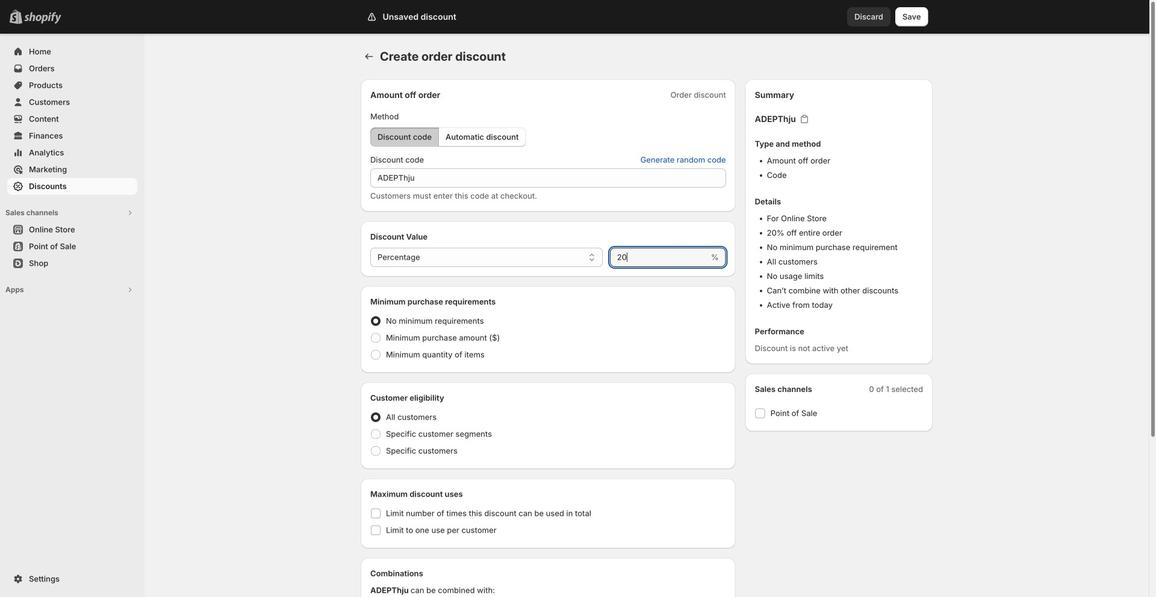 Task type: locate. For each thing, give the bounding box(es) containing it.
None text field
[[610, 248, 709, 267]]

shopify image
[[24, 12, 61, 24]]

None text field
[[370, 169, 726, 188]]



Task type: vqa. For each thing, say whether or not it's contained in the screenshot.
'Shopify' image
yes



